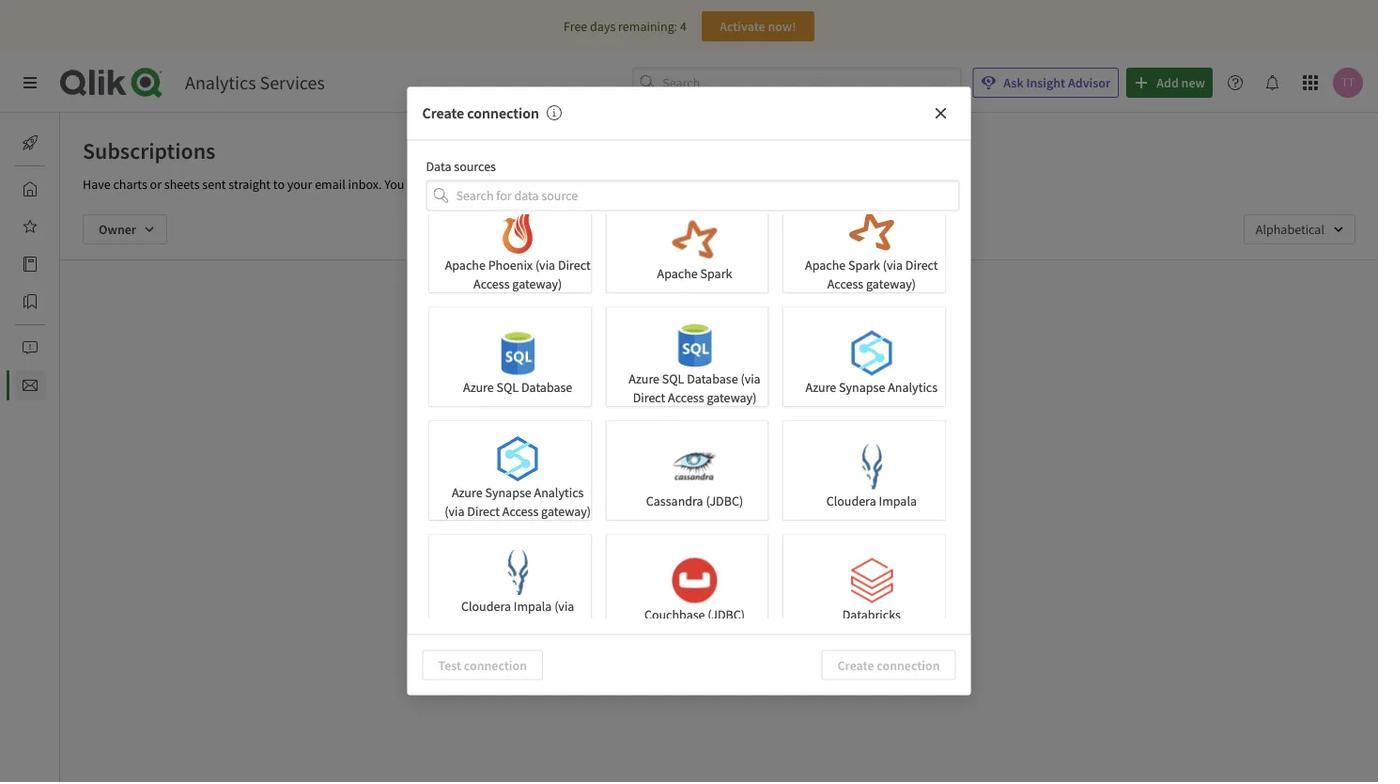 Task type: vqa. For each thing, say whether or not it's contained in the screenshot.
topmost Last sent
no



Task type: locate. For each thing, give the bounding box(es) containing it.
a left regular
[[660, 440, 667, 457]]

synapse up yet
[[839, 379, 885, 396]]

or right charts
[[150, 176, 162, 193]]

1 horizontal spatial apache
[[657, 265, 698, 282]]

azure for azure sql database
[[463, 379, 494, 396]]

access inside apache spark (via direct access gateway)
[[827, 276, 864, 293]]

direct for apache spark (via direct access gateway)
[[906, 257, 938, 274]]

create connection
[[423, 104, 540, 123]]

sheets left sent
[[164, 176, 200, 193]]

1 sheets from the left
[[164, 176, 200, 193]]

direct inside cloudera impala (via direct access gateway)
[[456, 617, 488, 634]]

activate now!
[[720, 18, 797, 35]]

0 horizontal spatial synapse
[[485, 484, 531, 501]]

2 horizontal spatial a
[[683, 421, 690, 438]]

azure inside the azure sql database (via direct access gateway)
[[629, 371, 659, 388]]

0 horizontal spatial a
[[608, 176, 614, 193]]

0 horizontal spatial sql
[[496, 379, 519, 396]]

direct
[[558, 257, 590, 274], [906, 257, 938, 274], [633, 389, 665, 406], [467, 503, 500, 520], [456, 617, 488, 634]]

4
[[681, 18, 687, 35]]

1 vertical spatial (jdbc)
[[708, 606, 745, 623]]

apache spark image
[[672, 217, 717, 262]]

spark inside apache spark (via direct access gateway)
[[848, 257, 880, 274]]

bundle
[[455, 176, 494, 193]]

synapse inside azure synapse analytics (via direct access gateway)
[[485, 484, 531, 501]]

remaining:
[[619, 18, 678, 35]]

services
[[260, 71, 325, 94]]

1 horizontal spatial chart
[[692, 421, 721, 438]]

spark down apache spark (via direct access gateway) 'image'
[[848, 257, 880, 274]]

1 horizontal spatial you
[[610, 396, 633, 415]]

data
[[426, 158, 452, 175]]

days
[[590, 18, 616, 35]]

1 vertical spatial email
[[610, 440, 640, 457]]

2 horizontal spatial analytics
[[888, 379, 938, 396]]

ask
[[1004, 74, 1024, 91]]

sql inside the azure sql database (via direct access gateway)
[[662, 371, 684, 388]]

0 horizontal spatial sheets
[[164, 176, 200, 193]]

database down azure sql database icon on the top of the page
[[521, 379, 572, 396]]

have
[[83, 176, 111, 193]]

insight
[[1027, 74, 1066, 91]]

apache for apache spark (via direct access gateway)
[[805, 257, 846, 274]]

you
[[385, 176, 405, 193], [610, 396, 633, 415]]

1 horizontal spatial email
[[610, 440, 640, 457]]

you left the do
[[610, 396, 633, 415]]

gateway) inside apache phoenix (via direct access gateway)
[[512, 276, 562, 293]]

you left can
[[385, 176, 405, 193]]

(jdbc) for cassandra (jdbc)
[[706, 492, 743, 509]]

in
[[714, 459, 724, 476]]

1 horizontal spatial sheet
[[738, 421, 768, 438]]

0 horizontal spatial chart
[[635, 459, 664, 476]]

analytics inside azure synapse analytics (via direct access gateway)
[[534, 484, 584, 501]]

email right your
[[315, 176, 346, 193]]

email
[[315, 176, 346, 193], [610, 440, 640, 457]]

a
[[608, 176, 614, 193], [683, 421, 690, 438], [660, 440, 667, 457]]

0 horizontal spatial analytics
[[185, 71, 256, 94]]

not
[[656, 396, 678, 415]]

sql for azure sql database
[[496, 379, 519, 396]]

0 vertical spatial analytics
[[185, 71, 256, 94]]

0 vertical spatial synapse
[[839, 379, 885, 396]]

your
[[287, 176, 312, 193]]

0 vertical spatial or
[[150, 176, 162, 193]]

cloudera down 'cloudera impala' icon
[[826, 492, 876, 509]]

direct for apache phoenix (via direct access gateway)
[[558, 257, 590, 274]]

(via
[[535, 257, 555, 274], [883, 257, 903, 274], [741, 371, 761, 388], [444, 503, 464, 520], [554, 598, 574, 615]]

multiple
[[496, 176, 543, 193]]

impala down cloudera impala (via direct access gateway) icon
[[514, 598, 552, 615]]

0 horizontal spatial apache
[[445, 257, 485, 274]]

catalog image
[[23, 257, 38, 272]]

sheets
[[164, 176, 200, 193], [545, 176, 581, 193]]

0 vertical spatial sheet
[[738, 421, 768, 438]]

1 vertical spatial chart
[[635, 459, 664, 476]]

chart
[[692, 421, 721, 438], [635, 459, 664, 476]]

or down regular
[[667, 459, 678, 476]]

2 vertical spatial or
[[667, 459, 678, 476]]

(via inside apache spark (via direct access gateway)
[[883, 257, 903, 274]]

the right in
[[727, 459, 745, 476]]

direct for cloudera impala (via direct access gateway)
[[456, 617, 488, 634]]

cloudera inside "button"
[[826, 492, 876, 509]]

2 horizontal spatial apache
[[805, 257, 846, 274]]

cassandra
[[646, 492, 703, 509]]

azure sql database button
[[429, 308, 593, 406]]

free
[[564, 18, 588, 35]]

cloudera inside cloudera impala (via direct access gateway)
[[461, 598, 511, 615]]

inbox.
[[348, 176, 382, 193]]

app
[[747, 459, 769, 476]]

have charts or sheets sent straight to your email inbox. you can also bundle multiple sheets into a quick and easy report.
[[83, 176, 739, 193]]

the down subscribe
[[614, 459, 633, 476]]

impala inside "button"
[[879, 492, 917, 509]]

subscribe
[[612, 421, 666, 438]]

cloudera impala (via direct access gateway) image
[[495, 550, 540, 595]]

synapse for azure synapse analytics
[[839, 379, 885, 396]]

to up regular
[[669, 421, 680, 438]]

sent
[[202, 176, 226, 193]]

1 horizontal spatial synapse
[[839, 379, 885, 396]]

0 horizontal spatial spark
[[700, 265, 732, 282]]

sheet up click
[[738, 421, 768, 438]]

access inside apache phoenix (via direct access gateway)
[[473, 276, 509, 293]]

1 horizontal spatial analytics
[[534, 484, 584, 501]]

impala inside cloudera impala (via direct access gateway)
[[514, 598, 552, 615]]

(via inside cloudera impala (via direct access gateway)
[[554, 598, 574, 615]]

cloudera down cloudera impala (via direct access gateway) icon
[[461, 598, 511, 615]]

access inside cloudera impala (via direct access gateway)
[[491, 617, 527, 634]]

1 vertical spatial you
[[610, 396, 633, 415]]

on
[[643, 440, 657, 457], [838, 440, 852, 457]]

1 horizontal spatial cloudera
[[826, 492, 876, 509]]

1 horizontal spatial spark
[[848, 257, 880, 274]]

and
[[650, 176, 671, 193]]

direct inside apache phoenix (via direct access gateway)
[[558, 257, 590, 274]]

Search text field
[[663, 67, 962, 98]]

the
[[614, 459, 633, 476], [727, 459, 745, 476]]

2 vertical spatial analytics
[[534, 484, 584, 501]]

(jdbc) down in
[[706, 492, 743, 509]]

(jdbc) down couchbase (jdbc) icon
[[708, 606, 745, 623]]

synapse down "azure synapse analytics (via direct access gateway)" image
[[485, 484, 531, 501]]

email down subscribe
[[610, 440, 640, 457]]

0 horizontal spatial email
[[315, 176, 346, 193]]

sheet
[[738, 421, 768, 438], [681, 459, 711, 476]]

sheets left into
[[545, 176, 581, 193]]

getting started image
[[23, 135, 38, 150]]

analytics
[[185, 71, 256, 94], [888, 379, 938, 396], [534, 484, 584, 501]]

cloudera
[[826, 492, 876, 509], [461, 598, 511, 615]]

can
[[407, 176, 427, 193]]

apache inside apache spark (via direct access gateway)
[[805, 257, 846, 274]]

(jdbc) inside "button"
[[708, 606, 745, 623]]

sql down azure sql database icon on the top of the page
[[496, 379, 519, 396]]

impala down 'cloudera impala' icon
[[879, 492, 917, 509]]

gateway)
[[512, 276, 562, 293], [866, 276, 916, 293], [707, 389, 757, 406], [541, 503, 591, 520], [530, 617, 580, 634]]

analytics services element
[[185, 71, 325, 94]]

'subscribe'
[[774, 440, 835, 457]]

analytics inside button
[[888, 379, 938, 396]]

0 horizontal spatial on
[[643, 440, 657, 457]]

email inside you do not have any subscriptions yet subscribe to a chart or sheet to receive it by email on a regular basis. click 'subscribe' on the chart or sheet in the app to get started.
[[610, 440, 640, 457]]

analytics left services
[[185, 71, 256, 94]]

advisor
[[1069, 74, 1111, 91]]

spark for apache spark
[[700, 265, 732, 282]]

1 vertical spatial or
[[724, 421, 735, 438]]

direct inside apache spark (via direct access gateway)
[[906, 257, 938, 274]]

to
[[273, 176, 285, 193], [669, 421, 680, 438], [771, 421, 782, 438], [771, 459, 783, 476]]

sources
[[454, 158, 496, 175]]

azure
[[629, 371, 659, 388], [463, 379, 494, 396], [806, 379, 836, 396], [452, 484, 482, 501]]

0 vertical spatial impala
[[879, 492, 917, 509]]

database inside the azure sql database (via direct access gateway)
[[687, 371, 738, 388]]

database for azure sql database (via direct access gateway)
[[687, 371, 738, 388]]

azure sql database (via direct access gateway) image
[[672, 323, 717, 368]]

1 horizontal spatial on
[[838, 440, 852, 457]]

create connection dialog
[[407, 87, 971, 695]]

(via inside the azure sql database (via direct access gateway)
[[741, 371, 761, 388]]

(jdbc) inside button
[[706, 492, 743, 509]]

chart up regular
[[692, 421, 721, 438]]

create
[[423, 104, 464, 123]]

apache phoenix (via direct access gateway) image
[[495, 209, 540, 254]]

1 vertical spatial impala
[[514, 598, 552, 615]]

sql
[[662, 371, 684, 388], [496, 379, 519, 396]]

spark down apache spark image
[[700, 265, 732, 282]]

azure for azure synapse analytics (via direct access gateway)
[[452, 484, 482, 501]]

spark inside the apache spark button
[[700, 265, 732, 282]]

apache spark (via direct access gateway)
[[805, 257, 938, 293]]

a up regular
[[683, 421, 690, 438]]

1 vertical spatial a
[[683, 421, 690, 438]]

phoenix
[[488, 257, 533, 274]]

on down subscribe
[[643, 440, 657, 457]]

straight
[[229, 176, 271, 193]]

yet
[[832, 396, 852, 415]]

couchbase (jdbc) button
[[606, 535, 770, 634]]

activate
[[720, 18, 766, 35]]

analytics services
[[185, 71, 325, 94]]

0 vertical spatial cloudera
[[826, 492, 876, 509]]

it
[[826, 421, 834, 438]]

analytics down "azure synapse analytics" image on the right top of the page
[[888, 379, 938, 396]]

0 horizontal spatial the
[[614, 459, 633, 476]]

1 horizontal spatial database
[[687, 371, 738, 388]]

analytics down "azure synapse analytics (via direct access gateway)" image
[[534, 484, 584, 501]]

1 horizontal spatial the
[[727, 459, 745, 476]]

access
[[473, 276, 509, 293], [827, 276, 864, 293], [668, 389, 704, 406], [502, 503, 538, 520], [491, 617, 527, 634]]

database up any
[[687, 371, 738, 388]]

apache for apache phoenix (via direct access gateway)
[[445, 257, 485, 274]]

home
[[60, 180, 93, 197]]

sheet down regular
[[681, 459, 711, 476]]

gateway) inside apache spark (via direct access gateway)
[[866, 276, 916, 293]]

couchbase (jdbc) image
[[672, 558, 717, 603]]

sql up not
[[662, 371, 684, 388]]

(via for apache spark (via direct access gateway)
[[883, 257, 903, 274]]

1 horizontal spatial sheets
[[545, 176, 581, 193]]

analytics for azure synapse analytics
[[888, 379, 938, 396]]

0 vertical spatial email
[[315, 176, 346, 193]]

do
[[636, 396, 653, 415]]

synapse
[[839, 379, 885, 396], [485, 484, 531, 501]]

1 vertical spatial cloudera
[[461, 598, 511, 615]]

subscriptions
[[83, 136, 216, 164]]

databricks button
[[783, 535, 947, 634]]

azure inside azure synapse analytics (via direct access gateway)
[[452, 484, 482, 501]]

open sidebar menu image
[[23, 75, 38, 90]]

1 on from the left
[[643, 440, 657, 457]]

receive
[[785, 421, 824, 438]]

favorites image
[[23, 219, 38, 234]]

databricks
[[842, 606, 901, 623]]

database for azure sql database
[[521, 379, 572, 396]]

(via inside apache phoenix (via direct access gateway)
[[535, 257, 555, 274]]

on down by
[[838, 440, 852, 457]]

0 vertical spatial chart
[[692, 421, 721, 438]]

1 horizontal spatial impala
[[879, 492, 917, 509]]

database
[[687, 371, 738, 388], [521, 379, 572, 396]]

1 horizontal spatial a
[[660, 440, 667, 457]]

apache inside apache phoenix (via direct access gateway)
[[445, 257, 485, 274]]

get
[[785, 459, 803, 476]]

impala
[[879, 492, 917, 509], [514, 598, 552, 615]]

0 vertical spatial (jdbc)
[[706, 492, 743, 509]]

2 the from the left
[[727, 459, 745, 476]]

gateway) inside cloudera impala (via direct access gateway)
[[530, 617, 580, 634]]

apache phoenix (via direct access gateway) button
[[429, 194, 593, 294]]

0 horizontal spatial cloudera
[[461, 598, 511, 615]]

or up basis. on the right of page
[[724, 421, 735, 438]]

0 vertical spatial a
[[608, 176, 614, 193]]

a right into
[[608, 176, 614, 193]]

0 horizontal spatial impala
[[514, 598, 552, 615]]

1 vertical spatial analytics
[[888, 379, 938, 396]]

chart down subscribe
[[635, 459, 664, 476]]

access for cloudera impala (via direct access gateway)
[[491, 617, 527, 634]]

0 horizontal spatial database
[[521, 379, 572, 396]]

or
[[150, 176, 162, 193], [724, 421, 735, 438], [667, 459, 678, 476]]

1 vertical spatial sheet
[[681, 459, 711, 476]]

1 horizontal spatial sql
[[662, 371, 684, 388]]

1 vertical spatial synapse
[[485, 484, 531, 501]]

0 vertical spatial you
[[385, 176, 405, 193]]

synapse inside button
[[839, 379, 885, 396]]

activate now! link
[[702, 11, 815, 41]]



Task type: describe. For each thing, give the bounding box(es) containing it.
basis.
[[711, 440, 742, 457]]

navigation pane element
[[0, 120, 102, 408]]

1 horizontal spatial or
[[667, 459, 678, 476]]

to down "subscriptions"
[[771, 421, 782, 438]]

started.
[[805, 459, 847, 476]]

cloudera for cloudera impala
[[826, 492, 876, 509]]

data sources
[[426, 158, 496, 175]]

by
[[837, 421, 850, 438]]

gateway) inside the azure sql database (via direct access gateway)
[[707, 389, 757, 406]]

gateway) for cloudera impala (via direct access gateway)
[[530, 617, 580, 634]]

azure synapse analytics (via direct access gateway) button
[[429, 421, 593, 521]]

easy
[[674, 176, 698, 193]]

report.
[[701, 176, 739, 193]]

catalog link
[[15, 249, 102, 279]]

azure synapse analytics (via direct access gateway) image
[[495, 436, 540, 482]]

0 horizontal spatial sheet
[[681, 459, 711, 476]]

gateway) for apache phoenix (via direct access gateway)
[[512, 276, 562, 293]]

to left get
[[771, 459, 783, 476]]

azure sql database image
[[495, 331, 540, 376]]

subscriptions image
[[23, 378, 38, 393]]

(jdbc) for couchbase (jdbc)
[[708, 606, 745, 623]]

also
[[430, 176, 452, 193]]

quick
[[617, 176, 647, 193]]

databricks image
[[849, 558, 894, 603]]

to left your
[[273, 176, 285, 193]]

cloudera impala (via direct access gateway)
[[456, 598, 580, 634]]

cassandra (jdbc)
[[646, 492, 743, 509]]

ask insight advisor button
[[973, 68, 1120, 98]]

azure sql database (via direct access gateway) button
[[606, 308, 770, 407]]

free days remaining: 4
[[564, 18, 687, 35]]

apache phoenix (via direct access gateway)
[[445, 257, 590, 293]]

you inside you do not have any subscriptions yet subscribe to a chart or sheet to receive it by email on a regular basis. click 'subscribe' on the chart or sheet in the app to get started.
[[610, 396, 633, 415]]

charts
[[113, 176, 147, 193]]

azure sql database
[[463, 379, 572, 396]]

impala for cloudera impala (via direct access gateway)
[[514, 598, 552, 615]]

synapse for azure synapse analytics (via direct access gateway)
[[485, 484, 531, 501]]

direct inside azure synapse analytics (via direct access gateway)
[[467, 503, 500, 520]]

filters region
[[60, 199, 1379, 259]]

subscriptions
[[742, 396, 829, 415]]

2 on from the left
[[838, 440, 852, 457]]

(via for apache phoenix (via direct access gateway)
[[535, 257, 555, 274]]

gateway) for apache spark (via direct access gateway)
[[866, 276, 916, 293]]

access inside azure synapse analytics (via direct access gateway)
[[502, 503, 538, 520]]

home link
[[15, 174, 93, 204]]

sql for azure sql database (via direct access gateway)
[[662, 371, 684, 388]]

into
[[583, 176, 605, 193]]

azure synapse analytics button
[[783, 308, 947, 406]]

cloudera impala button
[[783, 421, 947, 520]]

searchbar element
[[633, 67, 962, 98]]

apache spark
[[657, 265, 732, 282]]

direct inside the azure sql database (via direct access gateway)
[[633, 389, 665, 406]]

2 horizontal spatial or
[[724, 421, 735, 438]]

apache spark button
[[606, 194, 770, 293]]

home image
[[23, 181, 38, 196]]

spark for apache spark (via direct access gateway)
[[848, 257, 880, 274]]

have
[[681, 396, 712, 415]]

regular
[[669, 440, 708, 457]]

alphabetical image
[[1244, 214, 1356, 244]]

azure synapse analytics image
[[849, 331, 894, 376]]

cassandra (jdbc) image
[[672, 444, 717, 490]]

cloudera impala image
[[849, 444, 894, 490]]

gateway) inside azure synapse analytics (via direct access gateway)
[[541, 503, 591, 520]]

alerts image
[[23, 340, 38, 355]]

couchbase (jdbc)
[[644, 606, 745, 623]]

0 horizontal spatial you
[[385, 176, 405, 193]]

access for apache phoenix (via direct access gateway)
[[473, 276, 509, 293]]

cassandra (jdbc) button
[[606, 421, 770, 520]]

cloudera for cloudera impala (via direct access gateway)
[[461, 598, 511, 615]]

azure synapse analytics (via direct access gateway)
[[444, 484, 591, 520]]

azure for azure sql database (via direct access gateway)
[[629, 371, 659, 388]]

collections image
[[23, 294, 38, 309]]

(via for cloudera impala (via direct access gateway)
[[554, 598, 574, 615]]

apache for apache spark
[[657, 265, 698, 282]]

cloudera impala (via direct access gateway) button
[[429, 535, 593, 635]]

you do not have any subscriptions yet subscribe to a chart or sheet to receive it by email on a regular basis. click 'subscribe' on the chart or sheet in the app to get started.
[[610, 396, 852, 476]]

catalog
[[60, 256, 102, 273]]

apache spark (via direct access gateway) image
[[849, 209, 894, 254]]

1 the from the left
[[614, 459, 633, 476]]

impala for cloudera impala
[[879, 492, 917, 509]]

access inside the azure sql database (via direct access gateway)
[[668, 389, 704, 406]]

azure synapse analytics
[[806, 379, 938, 396]]

access for apache spark (via direct access gateway)
[[827, 276, 864, 293]]

azure sql database (via direct access gateway)
[[629, 371, 761, 406]]

analytics for azure synapse analytics (via direct access gateway)
[[534, 484, 584, 501]]

cloudera impala
[[826, 492, 917, 509]]

connection
[[467, 104, 540, 123]]

click
[[745, 440, 771, 457]]

0 horizontal spatial or
[[150, 176, 162, 193]]

any
[[715, 396, 739, 415]]

2 vertical spatial a
[[660, 440, 667, 457]]

couchbase
[[644, 606, 705, 623]]

(via inside azure synapse analytics (via direct access gateway)
[[444, 503, 464, 520]]

ask insight advisor
[[1004, 74, 1111, 91]]

azure for azure synapse analytics
[[806, 379, 836, 396]]

now!
[[768, 18, 797, 35]]

2 sheets from the left
[[545, 176, 581, 193]]

Search for data source text field
[[456, 180, 960, 211]]

apache spark (via direct access gateway) button
[[783, 194, 947, 294]]



